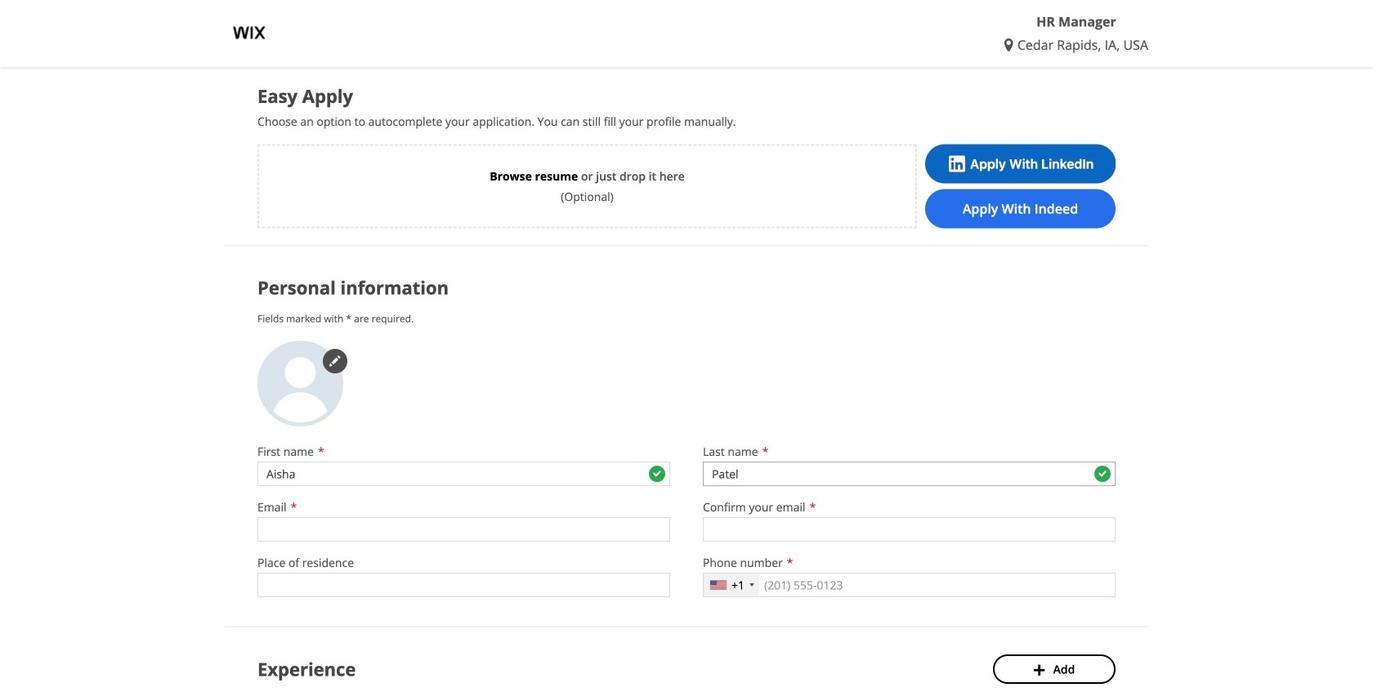 Task type: locate. For each thing, give the bounding box(es) containing it.
location image
[[1004, 39, 1017, 52]]

wix logo image
[[225, 8, 274, 57]]



